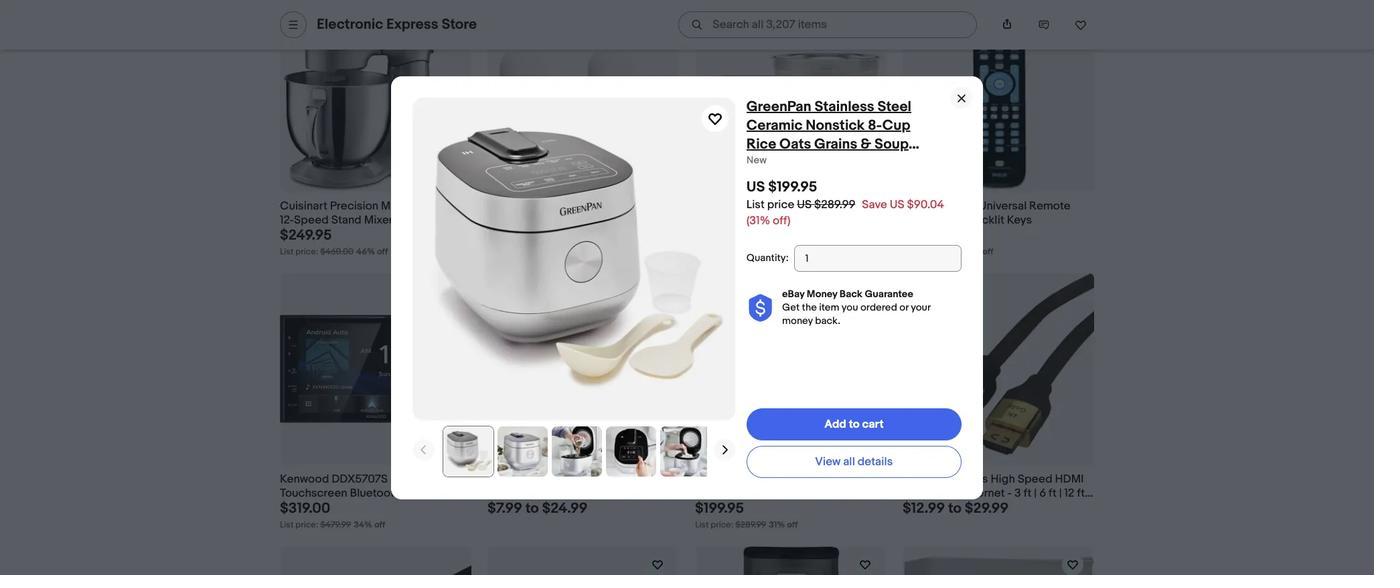 Task type: locate. For each thing, give the bounding box(es) containing it.
1 vertical spatial cooker
[[725, 501, 764, 514]]

player
[[306, 501, 338, 514]]

add to cart
[[824, 417, 884, 431]]

2 6 from the left
[[1039, 487, 1046, 500]]

- inside cuisinart 3-piece mixing bowl set with non-slip base - stainless steel
[[795, 214, 800, 227]]

- for uax
[[1008, 487, 1012, 500]]

0 vertical spatial cooker
[[747, 154, 796, 172]]

$79.99
[[488, 227, 531, 244]]

off inside "$199.95 list price: $289.99 31% off"
[[787, 519, 798, 530]]

oats
[[780, 136, 811, 153], [807, 487, 832, 500]]

0 vertical spatial steel
[[878, 98, 911, 116]]

off right the 34%
[[374, 519, 385, 530]]

to right $7.99
[[526, 500, 539, 517]]

uax inside uax 4k high speed hdmi cable with ethernet - 3 ft. | 6 ft. | 12 ft. | 15 ft.
[[488, 473, 511, 486]]

1 vertical spatial greenpan
[[695, 473, 747, 486]]

with for non-
[[695, 214, 717, 227]]

0 horizontal spatial nonstick
[[695, 487, 742, 500]]

money
[[782, 314, 813, 327]]

6 right $24.99
[[593, 487, 600, 500]]

greenpan up new
[[747, 98, 811, 116]]

2 hdmi from the left
[[1055, 473, 1084, 486]]

item
[[819, 301, 839, 314]]

cuisinart precision master 5.5-quart 12-speed stand mixer - silver lining
[[280, 200, 470, 227]]

1 vertical spatial cup
[[756, 487, 778, 500]]

1 cuisinart from the left
[[280, 200, 327, 213]]

cuisinart up 12-
[[280, 200, 327, 213]]

list inside the greenpan stainless steel ceramic nonstick 8-cup rice oats grains & soup cooker "dialog"
[[747, 198, 765, 211]]

cooker
[[747, 154, 796, 172], [725, 501, 764, 514]]

0 horizontal spatial ceramic
[[747, 117, 803, 134]]

greenpan stainless steel ceramic nonstick 8-cup rice oats grains & soup cooker inside "dialog"
[[747, 98, 911, 172]]

3 ft. from the left
[[634, 487, 645, 500]]

0 vertical spatial $199.95
[[768, 179, 817, 196]]

with inside cuisinart 3-piece mixing bowl set with non-slip base - stainless steel
[[695, 214, 717, 227]]

to left cart
[[849, 417, 860, 431]]

0 horizontal spatial high
[[531, 473, 555, 486]]

off right 20%
[[577, 246, 588, 257]]

3- up slip
[[745, 200, 756, 213]]

off for $199.95
[[787, 519, 798, 530]]

view all details link
[[747, 446, 962, 478]]

1 horizontal spatial cable
[[903, 487, 934, 500]]

price: inside "$199.95 list price: $289.99 31% off"
[[711, 519, 734, 530]]

ft. left the 15
[[634, 487, 645, 500]]

4k for $7.99
[[514, 473, 528, 486]]

15
[[653, 487, 663, 500]]

speed
[[294, 214, 329, 227], [558, 473, 592, 486], [1018, 473, 1053, 486]]

cable inside uax 4k 18 gbps high speed hdmi cable with ethernet - 3 ft | 6 ft | 12 ft | 20 ft
[[903, 487, 934, 500]]

$460.00
[[320, 246, 354, 257]]

off right 31%
[[787, 519, 798, 530]]

grains up bowl
[[814, 136, 857, 153]]

1 vertical spatial rice
[[781, 487, 804, 500]]

price: inside $319.00 list price: $479.99 34% off
[[296, 519, 318, 530]]

uax for $12.99
[[903, 473, 926, 486]]

3- inside cuisinart 3-piece mixing bowl set with non-slip base - stainless steel
[[745, 200, 756, 213]]

0 vertical spatial soup
[[875, 136, 909, 153]]

1 horizontal spatial 8-
[[868, 117, 882, 134]]

1 horizontal spatial 4k
[[929, 473, 943, 486]]

cable up 20
[[903, 487, 934, 500]]

3- for device
[[928, 200, 939, 213]]

1 horizontal spatial $199.95
[[768, 179, 817, 196]]

5 | from the left
[[1059, 487, 1062, 500]]

silver
[[402, 214, 431, 227]]

us right "price"
[[797, 198, 812, 211]]

1 horizontal spatial hdmi
[[1055, 473, 1084, 486]]

0 vertical spatial nonstick
[[806, 117, 865, 134]]

slip
[[745, 214, 764, 227]]

view all details
[[815, 455, 893, 468]]

6
[[593, 487, 600, 500], [1039, 487, 1046, 500]]

ft.
[[574, 487, 586, 500], [603, 487, 614, 500], [634, 487, 645, 500], [666, 487, 677, 500]]

with down picture 2 of 12
[[488, 487, 509, 500]]

0 horizontal spatial $199.95
[[695, 500, 744, 517]]

price: inside the $79.99 list price: $99.99 20% off
[[503, 246, 526, 257]]

price: down $79.99
[[503, 246, 526, 257]]

uax up $7.99
[[488, 473, 511, 486]]

with down device
[[945, 214, 966, 227]]

lining
[[433, 214, 464, 227]]

soup
[[875, 136, 909, 153], [695, 501, 722, 514]]

to inside button
[[849, 417, 860, 431]]

grains
[[814, 136, 857, 153], [835, 487, 869, 500]]

$199.95 up list price us $289.99
[[768, 179, 817, 196]]

with left the non-
[[695, 214, 717, 227]]

0 vertical spatial greenpan
[[747, 98, 811, 116]]

& down "entry"
[[577, 214, 585, 227]]

1 3 from the left
[[565, 487, 572, 500]]

off inside $249.95 list price: $460.00 46% off
[[377, 246, 388, 257]]

1 vertical spatial soup
[[695, 501, 722, 514]]

0 horizontal spatial 3
[[565, 487, 572, 500]]

universal
[[979, 200, 1027, 213]]

nonstick
[[806, 117, 865, 134], [695, 487, 742, 500]]

$199.95 list price: $289.99 31% off
[[695, 500, 798, 530]]

0 horizontal spatial hdmi
[[595, 473, 624, 486]]

3 inside uax 4k high speed hdmi cable with ethernet - 3 ft. | 6 ft. | 12 ft. | 15 ft.
[[565, 487, 572, 500]]

0 horizontal spatial cuisinart
[[280, 200, 327, 213]]

with inside uax 4k high speed hdmi cable with ethernet - 3 ft. | 6 ft. | 12 ft. | 15 ft.
[[488, 487, 509, 500]]

cuisinart
[[280, 200, 327, 213], [695, 200, 743, 213]]

0 horizontal spatial 6
[[593, 487, 600, 500]]

1 6 from the left
[[593, 487, 600, 500]]

4k
[[514, 473, 528, 486], [929, 473, 943, 486]]

with down 18
[[937, 487, 958, 500]]

3 right $29.99
[[1015, 487, 1021, 500]]

greenpan stainless steel ceramic nonstick 8-cup rice oats grains & soup cooker : quick view image
[[695, 273, 887, 465]]

3- up control
[[928, 200, 939, 213]]

greenpan inside "dialog"
[[747, 98, 811, 116]]

2 4k from the left
[[929, 473, 943, 486]]

list inside $319.00 list price: $479.99 34% off
[[280, 519, 294, 530]]

uax
[[488, 473, 511, 486], [903, 473, 926, 486]]

uax inside uax 4k 18 gbps high speed hdmi cable with ethernet - 3 ft | 6 ft | 12 ft | 20 ft
[[903, 473, 926, 486]]

1 horizontal spatial $289.99
[[814, 198, 855, 211]]

with inside uax 4k 18 gbps high speed hdmi cable with ethernet - 3 ft | 6 ft | 12 ft | 20 ft
[[937, 487, 958, 500]]

0 vertical spatial ceramic
[[747, 117, 803, 134]]

cuisinart 3-piece mixing bowl set with non-slip base - stainless steel : quick view image
[[695, 17, 887, 175]]

price: down $319.00
[[296, 519, 318, 530]]

1 vertical spatial 8-
[[744, 487, 756, 500]]

$79.99 list price: $99.99 20% off
[[488, 227, 588, 257]]

oats inside button
[[807, 487, 832, 500]]

1 3- from the left
[[745, 200, 756, 213]]

rca 3-device universal remote control with backlit keys button
[[903, 200, 1094, 228]]

0 horizontal spatial rice
[[747, 136, 776, 153]]

1 horizontal spatial 12
[[1064, 487, 1075, 500]]

cable inside uax 4k high speed hdmi cable with ethernet - 3 ft. | 6 ft. | 12 ft. | 15 ft.
[[626, 473, 658, 486]]

cooker inside greenpan stainless steel ceramic nonstick 8-cup rice oats grains & soup cooker button
[[725, 501, 764, 514]]

3-
[[745, 200, 756, 213], [928, 200, 939, 213]]

|
[[588, 487, 591, 500], [616, 487, 619, 500], [648, 487, 650, 500], [1034, 487, 1037, 500], [1059, 487, 1062, 500], [1088, 487, 1090, 500]]

1 horizontal spatial ceramic
[[829, 473, 873, 486]]

2 3 from the left
[[1015, 487, 1021, 500]]

ethernet down picture 2 of 12
[[511, 487, 556, 500]]

to
[[849, 417, 860, 431], [526, 500, 539, 517], [948, 500, 962, 517]]

1 horizontal spatial ethernet
[[961, 487, 1005, 500]]

1 horizontal spatial to
[[849, 417, 860, 431]]

0 horizontal spatial soup
[[695, 501, 722, 514]]

0 vertical spatial greenpan stainless steel ceramic nonstick 8-cup rice oats grains & soup cooker
[[747, 98, 911, 172]]

$289.99 for list
[[814, 198, 855, 211]]

hdmi inside uax 4k high speed hdmi cable with ethernet - 3 ft. | 6 ft. | 12 ft. | 15 ft.
[[595, 473, 624, 486]]

cable up the 15
[[626, 473, 658, 486]]

soup down picture 5 of 12
[[695, 501, 722, 514]]

0 horizontal spatial ethernet
[[511, 487, 556, 500]]

price: inside $249.95 list price: $460.00 46% off
[[296, 246, 318, 257]]

off)
[[773, 214, 791, 227]]

off
[[377, 246, 388, 257], [577, 246, 588, 257], [982, 246, 994, 257], [374, 519, 385, 530], [787, 519, 798, 530]]

oats inside "dialog"
[[780, 136, 811, 153]]

off inside the $79.99 list price: $99.99 20% off
[[577, 246, 588, 257]]

grains down view all details 'link'
[[835, 487, 869, 500]]

us right 'save'
[[890, 198, 905, 211]]

1 horizontal spatial high
[[991, 473, 1015, 486]]

1 vertical spatial $289.99
[[735, 519, 766, 530]]

1 hdmi from the left
[[595, 473, 624, 486]]

uax up 20
[[903, 473, 926, 486]]

& up 'save'
[[861, 136, 871, 153]]

speed inside uax 4k high speed hdmi cable with ethernet - 3 ft. | 6 ft. | 12 ft. | 15 ft.
[[558, 473, 592, 486]]

$289.99 inside the greenpan stainless steel ceramic nonstick 8-cup rice oats grains & soup cooker "dialog"
[[814, 198, 855, 211]]

picture 5 of 12 image
[[660, 426, 710, 476]]

0 horizontal spatial 3-
[[745, 200, 756, 213]]

1 vertical spatial ceramic
[[829, 473, 873, 486]]

0 horizontal spatial 12
[[621, 487, 632, 500]]

ft
[[1024, 487, 1032, 500], [1049, 487, 1057, 500], [1077, 487, 1085, 500], [919, 501, 927, 514]]

off inside $319.00 list price: $479.99 34% off
[[374, 519, 385, 530]]

ft. right $24.99
[[603, 487, 614, 500]]

ebay
[[782, 288, 805, 300]]

3 inside uax 4k 18 gbps high speed hdmi cable with ethernet - 3 ft | 6 ft | 12 ft | 20 ft
[[1015, 487, 1021, 500]]

cup
[[882, 117, 910, 134], [756, 487, 778, 500]]

ft. right the 15
[[666, 487, 677, 500]]

0 horizontal spatial speed
[[294, 214, 329, 227]]

1 12 from the left
[[621, 487, 632, 500]]

ceramic down all
[[829, 473, 873, 486]]

0 horizontal spatial us
[[747, 179, 765, 196]]

1 uax from the left
[[488, 473, 511, 486]]

6 inside uax 4k high speed hdmi cable with ethernet - 3 ft. | 6 ft. | 12 ft. | 15 ft.
[[593, 487, 600, 500]]

list for $79.99
[[488, 246, 501, 257]]

1 vertical spatial grains
[[835, 487, 869, 500]]

0 vertical spatial grains
[[814, 136, 857, 153]]

steel
[[878, 98, 911, 116], [852, 214, 879, 227], [799, 473, 826, 486]]

1 vertical spatial stainless
[[802, 214, 849, 227]]

picture 1 of 12 image
[[443, 426, 493, 476]]

0 vertical spatial 8-
[[868, 117, 882, 134]]

0 horizontal spatial uax
[[488, 473, 511, 486]]

cuisinart up the non-
[[695, 200, 743, 213]]

5.5-
[[419, 200, 440, 213]]

4k inside uax 4k 18 gbps high speed hdmi cable with ethernet - 3 ft | 6 ft | 12 ft | 20 ft
[[929, 473, 943, 486]]

1 horizontal spatial 3-
[[928, 200, 939, 213]]

price: for $199.95
[[711, 519, 734, 530]]

oats up us $199.95
[[780, 136, 811, 153]]

1 horizontal spatial nonstick
[[806, 117, 865, 134]]

greenpan up "$199.95 list price: $289.99 31% off"
[[695, 473, 747, 486]]

4 ft. from the left
[[666, 487, 677, 500]]

cart
[[862, 417, 884, 431]]

avanti 1.6 cu. ft. compact mini refrigerator - white : quick view image
[[903, 546, 1094, 575]]

0 horizontal spatial 8-
[[744, 487, 756, 500]]

12 inside uax 4k 18 gbps high speed hdmi cable with ethernet - 3 ft | 6 ft | 12 ft | 20 ft
[[1064, 487, 1075, 500]]

- inside uax 4k 18 gbps high speed hdmi cable with ethernet - 3 ft | 6 ft | 12 ft | 20 ft
[[1008, 487, 1012, 500]]

0 vertical spatial cup
[[882, 117, 910, 134]]

0 horizontal spatial $289.99
[[735, 519, 766, 530]]

soup inside greenpan stainless steel ceramic nonstick 8-cup rice oats grains & soup cooker button
[[695, 501, 722, 514]]

1 vertical spatial oats
[[807, 487, 832, 500]]

price: left 31%
[[711, 519, 734, 530]]

- inside "ecobee smart entry & motion sensor for doors & windows - 2 pack"
[[638, 214, 643, 227]]

speed up $24.99
[[558, 473, 592, 486]]

1 horizontal spatial 3
[[1015, 487, 1021, 500]]

us up "piece"
[[747, 179, 765, 196]]

us $199.95
[[747, 179, 817, 196]]

2 12 from the left
[[1064, 487, 1075, 500]]

2 high from the left
[[991, 473, 1015, 486]]

cuisinart inside cuisinart 3-piece mixing bowl set with non-slip base - stainless steel
[[695, 200, 743, 213]]

ethernet down gbps at the right bottom of page
[[961, 487, 1005, 500]]

backlit
[[969, 214, 1004, 227]]

oats down view
[[807, 487, 832, 500]]

4k inside uax 4k high speed hdmi cable with ethernet - 3 ft. | 6 ft. | 12 ft. | 15 ft.
[[514, 473, 528, 486]]

off right 46%
[[377, 246, 388, 257]]

2 uax from the left
[[903, 473, 926, 486]]

$199.95 inside "$199.95 list price: $289.99 31% off"
[[695, 500, 744, 517]]

rice inside "greenpan stainless steel ceramic nonstick 8-cup rice oats grains & soup cooker" link
[[747, 136, 776, 153]]

soup up 'save'
[[875, 136, 909, 153]]

for
[[526, 214, 540, 227]]

1 horizontal spatial speed
[[558, 473, 592, 486]]

1 vertical spatial steel
[[852, 214, 879, 227]]

cable
[[626, 473, 658, 486], [903, 487, 934, 500]]

1 horizontal spatial rice
[[781, 487, 804, 500]]

hdmi
[[595, 473, 624, 486], [1055, 473, 1084, 486]]

0 horizontal spatial to
[[526, 500, 539, 517]]

0 vertical spatial $289.99
[[814, 198, 855, 211]]

2 cuisinart from the left
[[695, 200, 743, 213]]

speed left stand
[[294, 214, 329, 227]]

gbps
[[959, 473, 988, 486]]

2
[[645, 214, 652, 227]]

store
[[442, 16, 477, 33]]

1 4k from the left
[[514, 473, 528, 486]]

list inside $249.95 list price: $460.00 46% off
[[280, 246, 294, 257]]

stainless
[[815, 98, 874, 116], [802, 214, 849, 227], [749, 473, 797, 486]]

4k up $7.99
[[514, 473, 528, 486]]

8-
[[868, 117, 882, 134], [744, 487, 756, 500]]

speed inside uax 4k 18 gbps high speed hdmi cable with ethernet - 3 ft | 6 ft | 12 ft | 20 ft
[[1018, 473, 1053, 486]]

high inside uax 4k 18 gbps high speed hdmi cable with ethernet - 3 ft | 6 ft | 12 ft | 20 ft
[[991, 473, 1015, 486]]

cuisinart inside cuisinart precision master 5.5-quart 12-speed stand mixer - silver lining
[[280, 200, 327, 213]]

2 3- from the left
[[928, 200, 939, 213]]

list inside the $79.99 list price: $99.99 20% off
[[488, 246, 501, 257]]

with for backlit
[[945, 214, 966, 227]]

speed right gbps at the right bottom of page
[[1018, 473, 1053, 486]]

cooker inside "greenpan stainless steel ceramic nonstick 8-cup rice oats grains & soup cooker" link
[[747, 154, 796, 172]]

cuisinart 3-piece mixing bowl set with non-slip base - stainless steel button
[[695, 200, 887, 228]]

speed inside cuisinart precision master 5.5-quart 12-speed stand mixer - silver lining
[[294, 214, 329, 227]]

uax 4k high speed hdmi cable with ethernet - 3 ft. | 6 ft. | 12 ft. | 15 ft. : quick view image
[[488, 273, 679, 465]]

4k left 18
[[929, 473, 943, 486]]

2 horizontal spatial to
[[948, 500, 962, 517]]

1 horizontal spatial us
[[797, 198, 812, 211]]

12 inside uax 4k high speed hdmi cable with ethernet - 3 ft. | 6 ft. | 12 ft. | 15 ft.
[[621, 487, 632, 500]]

greenpan inside button
[[695, 473, 747, 486]]

to down 18
[[948, 500, 962, 517]]

3 down picture 3 of 12
[[565, 487, 572, 500]]

1 horizontal spatial 6
[[1039, 487, 1046, 500]]

1 horizontal spatial cuisinart
[[695, 200, 743, 213]]

2 horizontal spatial speed
[[1018, 473, 1053, 486]]

2 ethernet from the left
[[961, 487, 1005, 500]]

bluetooth
[[350, 487, 401, 500]]

ceramic up new
[[747, 117, 803, 134]]

0 vertical spatial stainless
[[815, 98, 874, 116]]

1 vertical spatial greenpan stainless steel ceramic nonstick 8-cup rice oats grains & soup cooker
[[695, 473, 880, 514]]

2 vertical spatial stainless
[[749, 473, 797, 486]]

uax 4k high speed hdmi cable with ethernet - 3 ft. | 6 ft. | 12 ft. | 15 ft. button
[[488, 473, 679, 501]]

2 horizontal spatial us
[[890, 198, 905, 211]]

6.8"
[[390, 473, 410, 486]]

cup inside "dialog"
[[882, 117, 910, 134]]

list inside "$199.95 list price: $289.99 31% off"
[[695, 519, 709, 530]]

ft. down picture 3 of 12
[[574, 487, 586, 500]]

0 vertical spatial rice
[[747, 136, 776, 153]]

1 vertical spatial $199.95
[[695, 500, 744, 517]]

high right gbps at the right bottom of page
[[991, 473, 1015, 486]]

$12.99
[[903, 500, 945, 517]]

1 ft. from the left
[[574, 487, 586, 500]]

1 high from the left
[[531, 473, 555, 486]]

sensor
[[488, 214, 524, 227]]

1 ethernet from the left
[[511, 487, 556, 500]]

1 horizontal spatial soup
[[875, 136, 909, 153]]

3- inside rca 3-device universal remote control with backlit keys
[[928, 200, 939, 213]]

list for $199.95
[[695, 519, 709, 530]]

$319.00 list price: $479.99 34% off
[[280, 500, 385, 530]]

with inside rca 3-device universal remote control with backlit keys
[[945, 214, 966, 227]]

0 vertical spatial cable
[[626, 473, 658, 486]]

rice up new
[[747, 136, 776, 153]]

price: down $249.95
[[296, 246, 318, 257]]

stainless inside button
[[749, 473, 797, 486]]

0 horizontal spatial cup
[[756, 487, 778, 500]]

1 horizontal spatial uax
[[903, 473, 926, 486]]

6 right $29.99
[[1039, 487, 1046, 500]]

$199.95 right the 15
[[695, 500, 744, 517]]

steel inside button
[[799, 473, 826, 486]]

rice up 31%
[[781, 487, 804, 500]]

$289.99
[[814, 198, 855, 211], [735, 519, 766, 530]]

0 horizontal spatial 4k
[[514, 473, 528, 486]]

0 horizontal spatial cable
[[626, 473, 658, 486]]

2 vertical spatial steel
[[799, 473, 826, 486]]

- inside cuisinart precision master 5.5-quart 12-speed stand mixer - silver lining
[[395, 214, 400, 227]]

$289.99 inside "$199.95 list price: $289.99 31% off"
[[735, 519, 766, 530]]

& down the 'details'
[[871, 487, 880, 500]]

1 horizontal spatial cup
[[882, 117, 910, 134]]

1 vertical spatial nonstick
[[695, 487, 742, 500]]

us
[[747, 179, 765, 196], [797, 198, 812, 211], [890, 198, 905, 211]]

greenpan stainless steel ceramic nonstick 8-cup rice oats grains & soup cooker
[[747, 98, 911, 172], [695, 473, 880, 514]]

$199.95 inside the greenpan stainless steel ceramic nonstick 8-cup rice oats grains & soup cooker "dialog"
[[768, 179, 817, 196]]

details
[[858, 455, 893, 468]]

1 vertical spatial cable
[[903, 487, 934, 500]]

- for ecobee
[[638, 214, 643, 227]]

save us $90.04 (31% off)
[[747, 198, 944, 227]]

pack
[[488, 228, 513, 241]]

0 vertical spatial oats
[[780, 136, 811, 153]]

high up $7.99 to $24.99
[[531, 473, 555, 486]]

2 ft. from the left
[[603, 487, 614, 500]]

ecobee
[[488, 200, 529, 213]]



Task type: vqa. For each thing, say whether or not it's contained in the screenshot.
Decor in the 12.4" LED GREEN GLASS CHRISTMAS TREE, HOLIDAYS DECORATIVE TABLE TREE DECOR
no



Task type: describe. For each thing, give the bounding box(es) containing it.
bowl
[[826, 200, 851, 213]]

precision
[[330, 200, 378, 213]]

12-
[[280, 214, 294, 227]]

you
[[842, 301, 858, 314]]

your
[[911, 301, 931, 314]]

ceramic inside greenpan stainless steel ceramic nonstick 8-cup rice oats grains & soup cooker button
[[829, 473, 873, 486]]

ordered
[[860, 301, 897, 314]]

new
[[747, 154, 767, 166]]

rca
[[903, 200, 926, 213]]

ceramic inside "greenpan stainless steel ceramic nonstick 8-cup rice oats grains & soup cooker" link
[[747, 117, 803, 134]]

piece
[[756, 200, 786, 213]]

master
[[381, 200, 417, 213]]

greenpan stainless steel ceramic nonstick 8-cup rice oats grains & soup cooker link
[[747, 98, 919, 172]]

$39.99
[[695, 227, 739, 244]]

ecobee smart entry & motion sensor for doors & windows - 2 pack : quick view image
[[488, 45, 679, 147]]

greenpan stainless steel ceramic nonstick 8-cup rice oats grains & soup cooker dialog
[[0, 0, 1374, 575]]

view
[[815, 455, 841, 468]]

34%
[[354, 519, 372, 530]]

receiver
[[340, 501, 387, 514]]

steel inside "dialog"
[[878, 98, 911, 116]]

picture 2 of 12 image
[[497, 426, 548, 476]]

steel inside cuisinart 3-piece mixing bowl set with non-slip base - stainless steel
[[852, 214, 879, 227]]

kenwood ddx5707s 6.8" touchscreen bluetooth car stereo dvd player receiver button
[[280, 473, 471, 514]]

us inside save us $90.04 (31% off)
[[890, 198, 905, 211]]

rca 3-device universal remote control with backlit keys
[[903, 200, 1071, 227]]

46%
[[356, 246, 375, 257]]

cuisinart precision master 5.5-quart 12-speed stand mixer - silver lining button
[[280, 200, 471, 228]]

to for $12.99
[[948, 500, 962, 517]]

Quantity: number field
[[794, 245, 962, 272]]

price: for $249.95
[[296, 246, 318, 257]]

price
[[767, 198, 795, 211]]

mixer
[[364, 214, 393, 227]]

guarantee
[[865, 288, 913, 300]]

$7.99
[[488, 500, 522, 517]]

$249.95
[[280, 227, 332, 244]]

list price us $289.99
[[747, 198, 855, 211]]

back
[[840, 288, 863, 300]]

smart
[[531, 200, 562, 213]]

kenwood ddx5707s 6.8" touchscreen bluetooth car stereo dvd player receiver : quick view image
[[280, 307, 471, 431]]

$249.95 list price: $460.00 46% off
[[280, 227, 388, 257]]

stand
[[331, 214, 361, 227]]

3- for piece
[[745, 200, 756, 213]]

ethernet inside uax 4k 18 gbps high speed hdmi cable with ethernet - 3 ft | 6 ft | 12 ft | 20 ft
[[961, 487, 1005, 500]]

uax 4k 18 gbps high speed hdmi cable with ethernet - 3 ft | 6 ft | 12 ft | 20 ft : quick view image
[[903, 273, 1094, 465]]

stereo
[[425, 487, 459, 500]]

& up windows
[[594, 200, 602, 213]]

ecobee smart entry & motion sensor for doors & windows - 2 pack
[[488, 200, 652, 241]]

back.
[[815, 314, 840, 327]]

grains inside "dialog"
[[814, 136, 857, 153]]

soup inside "greenpan stainless steel ceramic nonstick 8-cup rice oats grains & soup cooker" link
[[875, 136, 909, 153]]

- for cuisinart
[[795, 214, 800, 227]]

off for $249.95
[[377, 246, 388, 257]]

uax 8k 48 gbps high speed hdmi cable with ethernet - 3 ft. | 6 ft. : quick view image
[[280, 546, 471, 575]]

cup inside button
[[756, 487, 778, 500]]

electronic express store
[[317, 16, 477, 33]]

ddx5707s
[[332, 473, 388, 486]]

non-
[[719, 214, 745, 227]]

uax 4k high speed hdmi cable with ethernet - 3 ft. | 6 ft. | 12 ft. | 15 ft.
[[488, 473, 677, 500]]

the
[[802, 301, 817, 314]]

- inside uax 4k high speed hdmi cable with ethernet - 3 ft. | 6 ft. | 12 ft. | 15 ft.
[[558, 487, 563, 500]]

4 | from the left
[[1034, 487, 1037, 500]]

cuisinart for with
[[695, 200, 743, 213]]

cuisinart 14-cup programmable coffeemaker - black stainless steel : quick view image
[[739, 546, 843, 575]]

8- inside button
[[744, 487, 756, 500]]

uax for $7.99
[[488, 473, 511, 486]]

stainless inside "dialog"
[[815, 98, 874, 116]]

set
[[854, 200, 871, 213]]

list for $319.00
[[280, 519, 294, 530]]

greenpan stainless steel ceramic nonstick 8-cup rice oats grains & soup cooker button
[[695, 473, 887, 514]]

mixing
[[789, 200, 823, 213]]

grains inside button
[[835, 487, 869, 500]]

$479.99
[[320, 519, 351, 530]]

$8.99
[[943, 246, 965, 257]]

dvd
[[280, 501, 304, 514]]

20%
[[556, 246, 575, 257]]

rice inside greenpan stainless steel ceramic nonstick 8-cup rice oats grains & soup cooker button
[[781, 487, 804, 500]]

off for $319.00
[[374, 519, 385, 530]]

kenwood
[[280, 473, 329, 486]]

ethernet inside uax 4k high speed hdmi cable with ethernet - 3 ft. | 6 ft. | 12 ft. | 15 ft.
[[511, 487, 556, 500]]

$12.99 to $29.99
[[903, 500, 1009, 517]]

cuisinart precision master 5.5-quart 12-speed stand mixer - silver lining : quick view image
[[284, 0, 467, 192]]

to for $7.99
[[526, 500, 539, 517]]

$289.99 for $199.95
[[735, 519, 766, 530]]

(31%
[[747, 214, 770, 227]]

save this seller electronic_express image
[[1075, 19, 1087, 31]]

or
[[900, 301, 909, 314]]

add
[[824, 417, 846, 431]]

1 | from the left
[[588, 487, 591, 500]]

control
[[903, 214, 942, 227]]

6 | from the left
[[1088, 487, 1090, 500]]

entry
[[565, 200, 591, 213]]

uax 4k 18 gbps high speed hdmi cable with ethernet - 3 ft | 6 ft | 12 ft | 20 ft
[[903, 473, 1090, 514]]

18
[[946, 473, 956, 486]]

base
[[767, 214, 793, 227]]

$7.99 to $24.99
[[488, 500, 588, 517]]

cuisinart 3-piece mixing bowl set with non-slip base - stainless steel
[[695, 200, 879, 227]]

quantity:
[[747, 252, 789, 264]]

money
[[807, 288, 837, 300]]

2 | from the left
[[616, 487, 619, 500]]

electronic
[[317, 16, 383, 33]]

price: for $319.00
[[296, 519, 318, 530]]

list price: $8.99 2% off
[[903, 246, 994, 257]]

car
[[403, 487, 422, 500]]

hdmi inside uax 4k 18 gbps high speed hdmi cable with ethernet - 3 ft | 6 ft | 12 ft | 20 ft
[[1055, 473, 1084, 486]]

20
[[903, 501, 916, 514]]

rca 3-device universal remote control with backlit keys : quick view image
[[945, 0, 1052, 192]]

with for ethernet
[[488, 487, 509, 500]]

express
[[386, 16, 438, 33]]

remote
[[1029, 200, 1071, 213]]

$29.99
[[965, 500, 1009, 517]]

windows
[[588, 214, 636, 227]]

kenwood ddx5707s 6.8" touchscreen bluetooth car stereo dvd player receiver
[[280, 473, 459, 514]]

picture 4 of 12 image
[[606, 426, 656, 476]]

save
[[862, 198, 887, 211]]

picture 3 of 12 image
[[552, 426, 602, 476]]

price: left $8.99
[[918, 246, 941, 257]]

nonstick inside "dialog"
[[806, 117, 865, 134]]

off right 2%
[[982, 246, 994, 257]]

doors
[[543, 214, 574, 227]]

get
[[782, 301, 800, 314]]

high inside uax 4k high speed hdmi cable with ethernet - 3 ft. | 6 ft. | 12 ft. | 15 ft.
[[531, 473, 555, 486]]

6 inside uax 4k 18 gbps high speed hdmi cable with ethernet - 3 ft | 6 ft | 12 ft | 20 ft
[[1039, 487, 1046, 500]]

electronic express store link
[[317, 16, 477, 33]]

& inside "dialog"
[[861, 136, 871, 153]]

ecobee smart entry & motion sensor for doors & windows - 2 pack button
[[488, 200, 679, 241]]

8- inside "dialog"
[[868, 117, 882, 134]]

4k for $12.99
[[929, 473, 943, 486]]

nonstick inside button
[[695, 487, 742, 500]]

stainless inside cuisinart 3-piece mixing bowl set with non-slip base - stainless steel
[[802, 214, 849, 227]]

to for add
[[849, 417, 860, 431]]

cuisinart for speed
[[280, 200, 327, 213]]

$319.00
[[280, 500, 330, 517]]

motion
[[605, 200, 642, 213]]

price: for $79.99
[[503, 246, 526, 257]]

3 | from the left
[[648, 487, 650, 500]]

31%
[[769, 519, 785, 530]]

list for $249.95
[[280, 246, 294, 257]]

off for $79.99
[[577, 246, 588, 257]]

all
[[843, 455, 855, 468]]

$90.04
[[907, 198, 944, 211]]

touchscreen
[[280, 487, 347, 500]]



